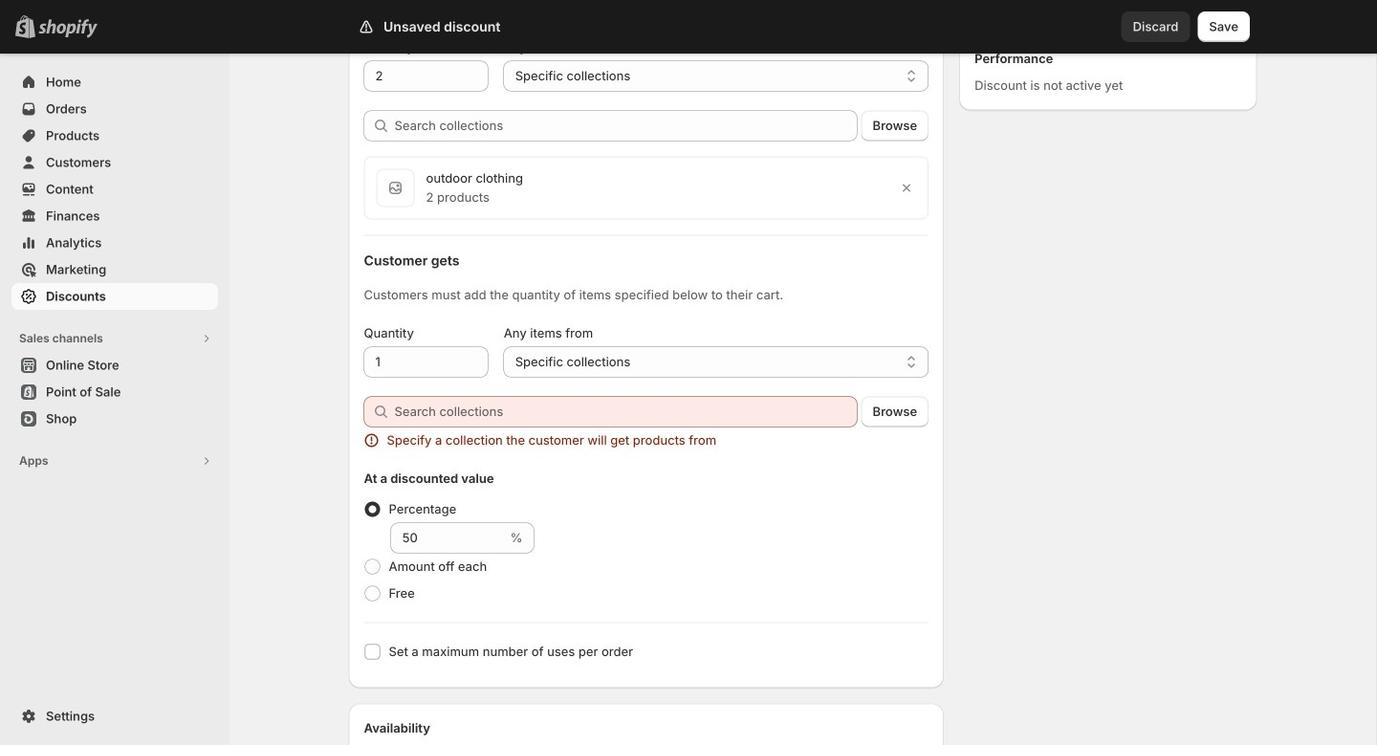 Task type: locate. For each thing, give the bounding box(es) containing it.
shopify image
[[38, 19, 98, 38]]

None text field
[[364, 61, 489, 91]]

None text field
[[364, 347, 489, 377], [391, 523, 507, 553], [364, 347, 489, 377], [391, 523, 507, 553]]



Task type: vqa. For each thing, say whether or not it's contained in the screenshot.
dialog
no



Task type: describe. For each thing, give the bounding box(es) containing it.
Search collections text field
[[395, 397, 858, 427]]

Search collections text field
[[395, 110, 858, 141]]



